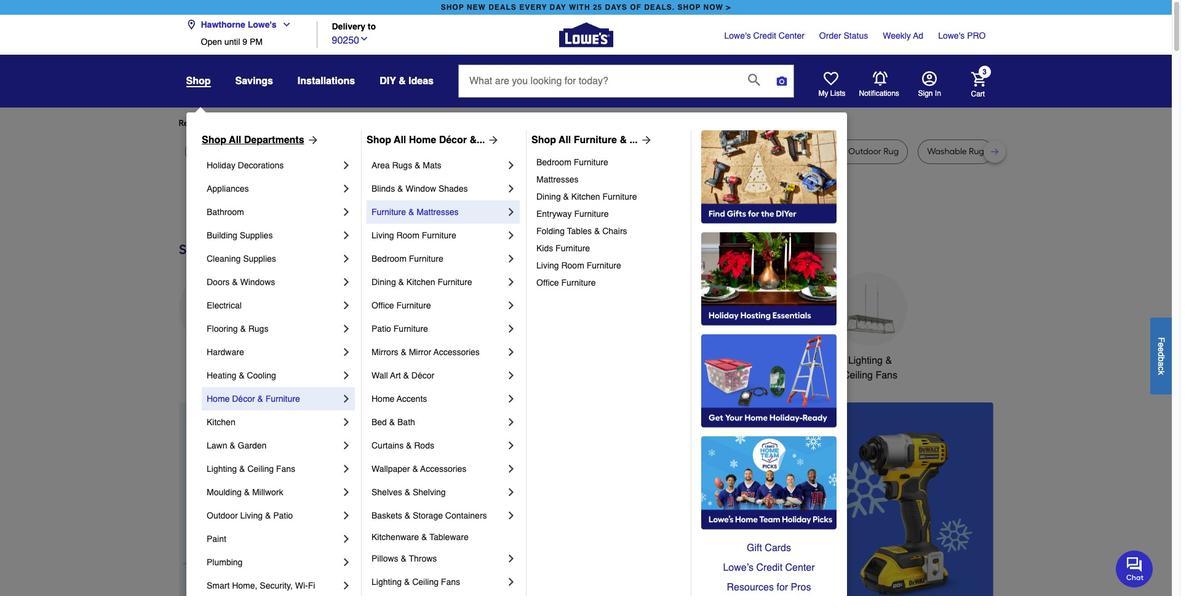 Task type: locate. For each thing, give the bounding box(es) containing it.
lowe's home improvement notification center image
[[873, 71, 888, 86]]

all down recommended searches for you
[[229, 135, 241, 146]]

2 horizontal spatial ceiling
[[843, 370, 873, 381]]

& inside baskets & storage containers link
[[405, 511, 410, 521]]

furniture down shop 25 days of deals by category 'image'
[[561, 278, 596, 288]]

0 vertical spatial appliances
[[207, 184, 249, 194]]

roth right arrow right icon
[[528, 146, 546, 157]]

kitchen link
[[207, 411, 340, 434]]

supplies up cleaning supplies
[[240, 231, 273, 241]]

0 horizontal spatial lighting & ceiling fans
[[207, 465, 295, 474]]

0 vertical spatial fans
[[876, 370, 898, 381]]

furniture down blinds
[[372, 207, 406, 217]]

0 vertical spatial lighting
[[849, 356, 883, 367]]

0 horizontal spatial office
[[372, 301, 394, 311]]

center left order
[[779, 31, 805, 41]]

lowe's for lowe's credit center
[[725, 31, 751, 41]]

shop down more suggestions for you 'link' on the left top
[[367, 135, 391, 146]]

0 horizontal spatial dining
[[372, 278, 396, 287]]

0 vertical spatial office
[[537, 278, 559, 288]]

bath
[[398, 418, 415, 428]]

for up departments
[[278, 118, 289, 129]]

0 horizontal spatial bathroom
[[207, 207, 244, 217]]

1 you from the left
[[291, 118, 305, 129]]

lighting
[[849, 356, 883, 367], [207, 465, 237, 474], [372, 578, 402, 588]]

2 vertical spatial lighting
[[372, 578, 402, 588]]

dining & kitchen furniture link up patio furniture link
[[372, 271, 505, 294]]

chevron right image for building supplies
[[340, 230, 353, 242]]

1 washable from the left
[[715, 146, 755, 157]]

rods
[[414, 441, 434, 451]]

chevron right image for patio furniture
[[505, 323, 518, 335]]

holiday
[[207, 161, 235, 170]]

all for home
[[394, 135, 406, 146]]

allen right desk
[[489, 146, 508, 157]]

0 horizontal spatial living
[[240, 511, 263, 521]]

open
[[201, 37, 222, 47]]

for left pros
[[777, 583, 788, 594]]

lowe's home team holiday picks. image
[[701, 437, 837, 530]]

you inside 'link'
[[400, 118, 415, 129]]

0 vertical spatial office furniture link
[[537, 274, 682, 292]]

1 horizontal spatial and
[[633, 146, 649, 157]]

lowe's credit center link
[[701, 559, 837, 578]]

f e e d b a c k
[[1157, 337, 1167, 375]]

0 vertical spatial bathroom
[[207, 207, 244, 217]]

for inside 'link'
[[387, 118, 398, 129]]

mattresses up entryway
[[537, 175, 579, 185]]

furniture down tables
[[556, 244, 590, 254]]

room down kids furniture
[[561, 261, 584, 271]]

new
[[467, 3, 486, 12]]

chevron right image for smart home, security, wi-fi
[[340, 580, 353, 593]]

arrow right image inside shop all furniture & ... link
[[638, 134, 653, 146]]

3 shop from the left
[[532, 135, 556, 146]]

patio down moulding & millwork link
[[273, 511, 293, 521]]

curtains & rods
[[372, 441, 434, 451]]

0 vertical spatial living room furniture link
[[372, 224, 505, 247]]

smart inside button
[[749, 356, 775, 367]]

outdoor
[[849, 146, 882, 157]]

all for departments
[[229, 135, 241, 146]]

1 horizontal spatial smart
[[749, 356, 775, 367]]

moulding
[[207, 488, 242, 498]]

shelves
[[372, 488, 402, 498]]

chevron right image for lawn & garden
[[340, 440, 353, 452]]

shop 25 days of deals by category image
[[179, 239, 993, 260]]

kitchenware & tableware
[[372, 533, 469, 543]]

0 horizontal spatial mattresses
[[417, 207, 459, 217]]

0 horizontal spatial decorations
[[238, 161, 284, 170]]

chevron right image for cleaning supplies
[[340, 253, 353, 265]]

shop up the 5x8 at the top of the page
[[202, 135, 226, 146]]

supplies
[[240, 231, 273, 241], [243, 254, 276, 264]]

kitchen left faucets
[[461, 356, 494, 367]]

1 vertical spatial lighting & ceiling fans
[[207, 465, 295, 474]]

find gifts for the diyer. image
[[701, 130, 837, 224]]

deals
[[489, 3, 517, 12]]

living room furniture
[[372, 231, 456, 241], [537, 261, 621, 271]]

area rugs & mats link
[[372, 154, 505, 177]]

e up b
[[1157, 347, 1167, 352]]

home accents link
[[372, 388, 505, 411]]

décor down mirrors & mirror accessories
[[412, 371, 435, 381]]

1 horizontal spatial for
[[387, 118, 398, 129]]

0 vertical spatial lighting & ceiling fans
[[843, 356, 898, 381]]

you left more
[[291, 118, 305, 129]]

b
[[1157, 357, 1167, 362]]

lighting & ceiling fans link up millwork
[[207, 458, 340, 481]]

kitchen
[[572, 192, 600, 202], [407, 278, 435, 287], [461, 356, 494, 367], [207, 418, 235, 428]]

flooring & rugs link
[[207, 318, 340, 341]]

1 horizontal spatial roth
[[652, 146, 669, 157]]

gift cards link
[[701, 539, 837, 559]]

rugs down furniture
[[392, 161, 412, 170]]

1 horizontal spatial bedroom furniture link
[[537, 154, 682, 171]]

patio furniture
[[372, 324, 428, 334]]

0 vertical spatial ceiling
[[843, 370, 873, 381]]

0 vertical spatial office furniture
[[537, 278, 596, 288]]

fi
[[308, 582, 315, 591]]

lowe's inside lowe's credit center link
[[725, 31, 751, 41]]

wall art & décor
[[372, 371, 435, 381]]

1 horizontal spatial lighting & ceiling fans link
[[372, 571, 505, 594]]

chevron right image for office furniture
[[505, 300, 518, 312]]

0 horizontal spatial area
[[314, 146, 333, 157]]

0 vertical spatial supplies
[[240, 231, 273, 241]]

& inside doors & windows link
[[232, 278, 238, 287]]

& inside moulding & millwork link
[[244, 488, 250, 498]]

credit up search image
[[754, 31, 777, 41]]

holiday decorations
[[207, 161, 284, 170]]

bedroom down furniture & mattresses
[[372, 254, 407, 264]]

lowe's wishes you and your family a happy hanukkah. image
[[179, 196, 993, 227]]

resources
[[727, 583, 774, 594]]

fans inside button
[[876, 370, 898, 381]]

& inside shop all furniture & ... link
[[620, 135, 627, 146]]

bedroom furniture down furniture & mattresses
[[372, 254, 443, 264]]

2 horizontal spatial arrow right image
[[971, 511, 983, 523]]

office up patio furniture
[[372, 301, 394, 311]]

2 all from the left
[[394, 135, 406, 146]]

2 horizontal spatial area
[[757, 146, 775, 157]]

2 vertical spatial ceiling
[[412, 578, 439, 588]]

& inside bed & bath link
[[389, 418, 395, 428]]

furniture down recommended searches for you 'heading'
[[574, 135, 617, 146]]

arrow right image
[[485, 134, 500, 146]]

chevron right image
[[340, 159, 353, 172], [505, 183, 518, 195], [340, 206, 353, 218], [340, 230, 353, 242], [340, 276, 353, 289], [505, 276, 518, 289], [340, 300, 353, 312], [340, 346, 353, 359], [505, 346, 518, 359], [505, 370, 518, 382], [340, 417, 353, 429], [505, 417, 518, 429], [340, 440, 353, 452], [505, 440, 518, 452], [340, 463, 353, 476], [505, 463, 518, 476], [340, 487, 353, 499], [505, 510, 518, 522], [340, 534, 353, 546], [505, 553, 518, 566]]

center for lowe's credit center
[[779, 31, 805, 41]]

1 horizontal spatial you
[[400, 118, 415, 129]]

1 horizontal spatial decorations
[[376, 370, 429, 381]]

1 horizontal spatial room
[[561, 261, 584, 271]]

e up d
[[1157, 343, 1167, 347]]

my lists
[[819, 89, 846, 98]]

1 vertical spatial living
[[537, 261, 559, 271]]

1 vertical spatial rugs
[[248, 324, 269, 334]]

accessories
[[434, 348, 480, 358], [420, 465, 467, 474]]

2 vertical spatial décor
[[232, 394, 255, 404]]

savings
[[235, 76, 273, 87]]

savings button
[[235, 70, 273, 92]]

0 vertical spatial center
[[779, 31, 805, 41]]

order
[[820, 31, 842, 41]]

bedroom furniture link down furniture & mattresses link
[[372, 247, 505, 271]]

1 shop from the left
[[202, 135, 226, 146]]

accessories down patio furniture link
[[434, 348, 480, 358]]

1 horizontal spatial living
[[372, 231, 394, 241]]

0 vertical spatial mattresses
[[537, 175, 579, 185]]

chevron right image for flooring & rugs
[[340, 323, 353, 335]]

window
[[406, 184, 436, 194]]

1 rug from the left
[[194, 146, 210, 157]]

furniture inside the kids furniture link
[[556, 244, 590, 254]]

1 horizontal spatial mattresses
[[537, 175, 579, 185]]

1 horizontal spatial dining & kitchen furniture
[[537, 192, 637, 202]]

furniture up mirror
[[394, 324, 428, 334]]

0 horizontal spatial lowe's
[[248, 20, 277, 30]]

bathroom inside the bathroom link
[[207, 207, 244, 217]]

1 vertical spatial office
[[372, 301, 394, 311]]

office for rightmost office furniture "link"
[[537, 278, 559, 288]]

location image
[[186, 20, 196, 30]]

for up furniture
[[387, 118, 398, 129]]

f
[[1157, 337, 1167, 343]]

1 horizontal spatial dining
[[537, 192, 561, 202]]

living down kids
[[537, 261, 559, 271]]

1 vertical spatial lighting
[[207, 465, 237, 474]]

0 horizontal spatial shop
[[441, 3, 464, 12]]

kitchenware
[[372, 533, 419, 543]]

1 vertical spatial dining & kitchen furniture link
[[372, 271, 505, 294]]

0 horizontal spatial and
[[510, 146, 526, 157]]

chevron right image for lighting & ceiling fans
[[505, 577, 518, 589]]

recommended searches for you
[[179, 118, 305, 129]]

1 roth from the left
[[528, 146, 546, 157]]

dining & kitchen furniture up entryway furniture
[[537, 192, 637, 202]]

1 horizontal spatial bathroom
[[662, 356, 705, 367]]

furniture down the kids furniture link
[[587, 261, 621, 271]]

1 horizontal spatial ceiling
[[412, 578, 439, 588]]

1 allen from the left
[[489, 146, 508, 157]]

all down recommended searches for you 'heading'
[[559, 135, 571, 146]]

lowe's pro
[[938, 31, 986, 41]]

furniture up patio furniture
[[397, 301, 431, 311]]

&
[[399, 76, 406, 87], [620, 135, 627, 146], [415, 161, 421, 170], [398, 184, 403, 194], [563, 192, 569, 202], [409, 207, 414, 217], [594, 226, 600, 236], [232, 278, 238, 287], [398, 278, 404, 287], [240, 324, 246, 334], [401, 348, 407, 358], [886, 356, 892, 367], [239, 371, 245, 381], [403, 371, 409, 381], [258, 394, 263, 404], [389, 418, 395, 428], [230, 441, 235, 451], [406, 441, 412, 451], [239, 465, 245, 474], [413, 465, 418, 474], [244, 488, 250, 498], [405, 488, 410, 498], [265, 511, 271, 521], [405, 511, 410, 521], [421, 533, 427, 543], [401, 554, 407, 564], [404, 578, 410, 588]]

chevron right image for lighting & ceiling fans
[[340, 463, 353, 476]]

allen for allen and roth rug
[[612, 146, 631, 157]]

storage
[[413, 511, 443, 521]]

kitchen faucets
[[461, 356, 532, 367]]

pillows
[[372, 554, 398, 564]]

blinds & window shades link
[[372, 177, 505, 201]]

dining up patio furniture
[[372, 278, 396, 287]]

0 horizontal spatial roth
[[528, 146, 546, 157]]

living down moulding & millwork
[[240, 511, 263, 521]]

shop for shop all departments
[[202, 135, 226, 146]]

allen down ...
[[612, 146, 631, 157]]

0 horizontal spatial shop
[[202, 135, 226, 146]]

1 horizontal spatial fans
[[441, 578, 460, 588]]

center up pros
[[786, 563, 815, 574]]

0 horizontal spatial arrow right image
[[304, 134, 319, 146]]

& inside furniture & mattresses link
[[409, 207, 414, 217]]

rugs down electrical link
[[248, 324, 269, 334]]

1 horizontal spatial lowe's
[[725, 31, 751, 41]]

bedroom furniture link down shop all furniture & ... link
[[537, 154, 682, 171]]

mattresses down blinds & window shades link
[[417, 207, 459, 217]]

furniture up folding tables & chairs
[[574, 209, 609, 219]]

3 all from the left
[[559, 135, 571, 146]]

1 vertical spatial room
[[561, 261, 584, 271]]

chevron right image for wall art & décor
[[505, 370, 518, 382]]

holiday decorations link
[[207, 154, 340, 177]]

1 horizontal spatial shop
[[678, 3, 701, 12]]

containers
[[445, 511, 487, 521]]

0 horizontal spatial allen
[[489, 146, 508, 157]]

lowe's left pro
[[938, 31, 965, 41]]

room down furniture & mattresses
[[397, 231, 420, 241]]

supplies up windows
[[243, 254, 276, 264]]

decorations down rug rug
[[238, 161, 284, 170]]

1 horizontal spatial area
[[548, 146, 567, 157]]

allen for allen and roth area rug
[[489, 146, 508, 157]]

chevron right image for furniture & mattresses
[[505, 206, 518, 218]]

0 vertical spatial patio
[[372, 324, 391, 334]]

kitchen inside kitchen faucets button
[[461, 356, 494, 367]]

1 horizontal spatial arrow right image
[[638, 134, 653, 146]]

outdoor
[[207, 511, 238, 521]]

furniture down heating & cooling link
[[266, 394, 300, 404]]

office furniture link down the kids furniture link
[[537, 274, 682, 292]]

garden
[[238, 441, 267, 451]]

dining & kitchen furniture link up the folding tables & chairs "link"
[[537, 188, 682, 206]]

center
[[779, 31, 805, 41], [786, 563, 815, 574]]

dining up entryway
[[537, 192, 561, 202]]

2 allen from the left
[[612, 146, 631, 157]]

dining & kitchen furniture up patio furniture link
[[372, 278, 472, 287]]

mirrors
[[372, 348, 398, 358]]

90250 button
[[332, 32, 369, 48]]

and down ...
[[633, 146, 649, 157]]

0 horizontal spatial washable
[[715, 146, 755, 157]]

2 vertical spatial living
[[240, 511, 263, 521]]

lowe's inside 'lowe's pro' link
[[938, 31, 965, 41]]

1 vertical spatial bedroom furniture
[[372, 254, 443, 264]]

0 horizontal spatial rugs
[[248, 324, 269, 334]]

you up shop all home décor &...
[[400, 118, 415, 129]]

0 vertical spatial bedroom furniture
[[537, 158, 608, 167]]

1 vertical spatial fans
[[276, 465, 295, 474]]

appliances up heating
[[192, 356, 240, 367]]

credit up resources for pros link
[[757, 563, 783, 574]]

2 washable from the left
[[927, 146, 967, 157]]

gift
[[747, 543, 762, 554]]

arrow right image inside shop all departments link
[[304, 134, 319, 146]]

pro
[[967, 31, 986, 41]]

& inside "lighting & ceiling fans" button
[[886, 356, 892, 367]]

a
[[1157, 362, 1167, 367]]

chevron right image for bed & bath
[[505, 417, 518, 429]]

weekly
[[883, 31, 911, 41]]

2 area from the left
[[548, 146, 567, 157]]

now
[[704, 3, 724, 12]]

bedroom down allen and roth area rug
[[537, 158, 572, 167]]

chevron right image for home décor & furniture
[[340, 393, 353, 406]]

office furniture up patio furniture
[[372, 301, 431, 311]]

& inside curtains & rods link
[[406, 441, 412, 451]]

0 vertical spatial dining & kitchen furniture
[[537, 192, 637, 202]]

décor for home
[[439, 135, 467, 146]]

shop up allen and roth area rug
[[532, 135, 556, 146]]

2 vertical spatial fans
[[441, 578, 460, 588]]

0 vertical spatial credit
[[754, 31, 777, 41]]

0 horizontal spatial lighting
[[207, 465, 237, 474]]

kitchen up lawn
[[207, 418, 235, 428]]

chevron right image for holiday decorations
[[340, 159, 353, 172]]

1 horizontal spatial allen
[[612, 146, 631, 157]]

bedroom furniture down shop all furniture & ...
[[537, 158, 608, 167]]

washable rug
[[927, 146, 985, 157]]

lighting & ceiling fans link down throws
[[372, 571, 505, 594]]

kids furniture link
[[537, 240, 682, 257]]

living
[[372, 231, 394, 241], [537, 261, 559, 271], [240, 511, 263, 521]]

2 and from the left
[[633, 146, 649, 157]]

office furniture down kids furniture
[[537, 278, 596, 288]]

5 rug from the left
[[569, 146, 584, 157]]

living room furniture down furniture & mattresses
[[372, 231, 456, 241]]

chevron right image
[[505, 159, 518, 172], [340, 183, 353, 195], [505, 206, 518, 218], [505, 230, 518, 242], [340, 253, 353, 265], [505, 253, 518, 265], [505, 300, 518, 312], [340, 323, 353, 335], [505, 323, 518, 335], [340, 370, 353, 382], [340, 393, 353, 406], [505, 393, 518, 406], [505, 487, 518, 499], [340, 510, 353, 522], [340, 557, 353, 569], [505, 577, 518, 589], [340, 580, 353, 593]]

0 horizontal spatial bedroom
[[372, 254, 407, 264]]

9
[[243, 37, 247, 47]]

bedroom for the top the bedroom furniture link
[[537, 158, 572, 167]]

2 roth from the left
[[652, 146, 669, 157]]

living room furniture link down the folding tables & chairs "link"
[[537, 257, 682, 274]]

furniture & mattresses link
[[372, 201, 505, 224]]

lowe's down >
[[725, 31, 751, 41]]

lowe's home improvement lists image
[[824, 71, 838, 86]]

desk
[[442, 146, 461, 157]]

lighting & ceiling fans link
[[207, 458, 340, 481], [372, 571, 505, 594]]

lowe's inside hawthorne lowe's button
[[248, 20, 277, 30]]

chevron right image for baskets & storage containers
[[505, 510, 518, 522]]

shop left new
[[441, 3, 464, 12]]

shop new deals every day with 25 days of deals. shop now >
[[441, 3, 731, 12]]

lowe's up pm
[[248, 20, 277, 30]]

0 horizontal spatial dining & kitchen furniture
[[372, 278, 472, 287]]

roth for rug
[[652, 146, 669, 157]]

shop left "now"
[[678, 3, 701, 12]]

1 shop from the left
[[441, 3, 464, 12]]

accents
[[397, 394, 427, 404]]

rug rug
[[253, 146, 286, 157]]

arrow right image
[[304, 134, 319, 146], [638, 134, 653, 146], [971, 511, 983, 523]]

building supplies
[[207, 231, 273, 241]]

0 vertical spatial dining
[[537, 192, 561, 202]]

1 and from the left
[[510, 146, 526, 157]]

2 shop from the left
[[367, 135, 391, 146]]

& inside mirrors & mirror accessories link
[[401, 348, 407, 358]]

0 horizontal spatial you
[[291, 118, 305, 129]]

1 horizontal spatial living room furniture link
[[537, 257, 682, 274]]

0 vertical spatial room
[[397, 231, 420, 241]]

décor
[[439, 135, 467, 146], [412, 371, 435, 381], [232, 394, 255, 404]]

accessories up shelves & shelving 'link'
[[420, 465, 467, 474]]

ceiling inside button
[[843, 370, 873, 381]]

decorations inside button
[[376, 370, 429, 381]]

1 horizontal spatial bedroom furniture
[[537, 158, 608, 167]]

office furniture link up patio furniture
[[372, 294, 505, 318]]

you for recommended searches for you
[[291, 118, 305, 129]]

home inside 'link'
[[372, 394, 395, 404]]

0 horizontal spatial smart
[[207, 582, 230, 591]]

kitchen up patio furniture link
[[407, 278, 435, 287]]

living room furniture link down furniture & mattresses
[[372, 224, 505, 247]]

you for more suggestions for you
[[400, 118, 415, 129]]

hawthorne lowe's
[[201, 20, 277, 30]]

décor down heating & cooling
[[232, 394, 255, 404]]

living room furniture link
[[372, 224, 505, 247], [537, 257, 682, 274]]

lighting for the bottommost lighting & ceiling fans "link"
[[372, 578, 402, 588]]

living room furniture down shop 25 days of deals by category 'image'
[[537, 261, 621, 271]]

0 vertical spatial rugs
[[392, 161, 412, 170]]

1 vertical spatial office furniture
[[372, 301, 431, 311]]

décor up desk
[[439, 135, 467, 146]]

of
[[630, 3, 642, 12]]

furniture inside patio furniture link
[[394, 324, 428, 334]]

delivery
[[332, 22, 366, 32]]

holiday hosting essentials. image
[[701, 233, 837, 326]]

entryway furniture
[[537, 209, 609, 219]]

bathroom inside bathroom button
[[662, 356, 705, 367]]

and right arrow right icon
[[510, 146, 526, 157]]

rugs
[[392, 161, 412, 170], [248, 324, 269, 334]]

decorations down christmas
[[376, 370, 429, 381]]

None search field
[[458, 65, 794, 109]]

electrical link
[[207, 294, 340, 318]]

furniture inside shop all furniture & ... link
[[574, 135, 617, 146]]

lighting & ceiling fans for the bottommost lighting & ceiling fans "link"
[[372, 578, 460, 588]]

roth up mattresses link
[[652, 146, 669, 157]]

2 horizontal spatial lighting & ceiling fans
[[843, 356, 898, 381]]

& inside area rugs & mats link
[[415, 161, 421, 170]]

7 rug from the left
[[778, 146, 793, 157]]

all up furniture
[[394, 135, 406, 146]]

smart for smart home
[[749, 356, 775, 367]]

1 horizontal spatial shop
[[367, 135, 391, 146]]

bedroom for the bottom the bedroom furniture link
[[372, 254, 407, 264]]

bedroom furniture for the bottom the bedroom furniture link
[[372, 254, 443, 264]]

appliances down holiday
[[207, 184, 249, 194]]

2 you from the left
[[400, 118, 415, 129]]

& inside wall art & décor link
[[403, 371, 409, 381]]

bedroom
[[537, 158, 572, 167], [372, 254, 407, 264]]

bed & bath link
[[372, 411, 505, 434]]

1 vertical spatial ceiling
[[247, 465, 274, 474]]

2 rug from the left
[[253, 146, 269, 157]]

patio up the 'mirrors'
[[372, 324, 391, 334]]

ideas
[[409, 76, 434, 87]]

& inside shelves & shelving 'link'
[[405, 488, 410, 498]]

office furniture for office furniture "link" to the left
[[372, 301, 431, 311]]

baskets & storage containers
[[372, 511, 487, 521]]

0 vertical spatial smart
[[749, 356, 775, 367]]

doors
[[207, 278, 230, 287]]

for for suggestions
[[387, 118, 398, 129]]

1 vertical spatial décor
[[412, 371, 435, 381]]

2 horizontal spatial fans
[[876, 370, 898, 381]]

2 horizontal spatial lowe's
[[938, 31, 965, 41]]

smart home button
[[740, 273, 814, 369]]

furniture down furniture & mattresses
[[409, 254, 443, 264]]

1 all from the left
[[229, 135, 241, 146]]

0 vertical spatial decorations
[[238, 161, 284, 170]]

chairs
[[603, 226, 627, 236]]

living down furniture & mattresses
[[372, 231, 394, 241]]

roth
[[528, 146, 546, 157], [652, 146, 669, 157]]

1 vertical spatial credit
[[757, 563, 783, 574]]

lighting & ceiling fans inside button
[[843, 356, 898, 381]]

searches
[[240, 118, 276, 129]]

office down kids
[[537, 278, 559, 288]]

lowe's home improvement logo image
[[559, 8, 613, 62]]

furniture up patio furniture link
[[438, 278, 472, 287]]

fans for lighting & ceiling fans "link" to the left
[[276, 465, 295, 474]]



Task type: describe. For each thing, give the bounding box(es) containing it.
fans for the bottommost lighting & ceiling fans "link"
[[441, 578, 460, 588]]

resources for pros
[[727, 583, 811, 594]]

1 horizontal spatial patio
[[372, 324, 391, 334]]

& inside home décor & furniture link
[[258, 394, 263, 404]]

home inside button
[[778, 356, 804, 367]]

christmas
[[381, 356, 425, 367]]

pillows & throws link
[[372, 548, 505, 571]]

bedroom furniture for the top the bedroom furniture link
[[537, 158, 608, 167]]

3 area from the left
[[757, 146, 775, 157]]

living room furniture for bottom living room furniture link
[[537, 261, 621, 271]]

my lists link
[[819, 71, 846, 98]]

furniture inside home décor & furniture link
[[266, 394, 300, 404]]

lawn
[[207, 441, 227, 451]]

and for allen and roth rug
[[633, 146, 649, 157]]

paint
[[207, 535, 226, 545]]

chevron right image for moulding & millwork
[[340, 487, 353, 499]]

center for lowe's credit center
[[786, 563, 815, 574]]

installations button
[[298, 70, 355, 92]]

allen and roth area rug
[[489, 146, 584, 157]]

0 vertical spatial accessories
[[434, 348, 480, 358]]

cards
[[765, 543, 791, 554]]

kitchen up entryway furniture
[[572, 192, 600, 202]]

Search Query text field
[[459, 65, 738, 97]]

chevron right image for bathroom
[[340, 206, 353, 218]]

home,
[[232, 582, 258, 591]]

lowe's for lowe's pro
[[938, 31, 965, 41]]

lighting & ceiling fans button
[[833, 273, 907, 383]]

with
[[569, 3, 590, 12]]

shop all home décor &... link
[[367, 133, 500, 148]]

chevron right image for curtains & rods
[[505, 440, 518, 452]]

1 vertical spatial accessories
[[420, 465, 467, 474]]

2 e from the top
[[1157, 347, 1167, 352]]

lighting for lighting & ceiling fans "link" to the left
[[207, 465, 237, 474]]

0 horizontal spatial room
[[397, 231, 420, 241]]

kitchenware & tableware link
[[372, 528, 518, 548]]

order status
[[820, 31, 868, 41]]

get your home holiday-ready. image
[[701, 335, 837, 428]]

furniture down shop all furniture & ... link
[[574, 158, 608, 167]]

d
[[1157, 352, 1167, 357]]

up to 50 percent off select tools and accessories. image
[[397, 403, 993, 597]]

appliances inside button
[[192, 356, 240, 367]]

9 rug from the left
[[969, 146, 985, 157]]

my
[[819, 89, 829, 98]]

rugs inside 'link'
[[248, 324, 269, 334]]

0 vertical spatial living
[[372, 231, 394, 241]]

appliances link
[[207, 177, 340, 201]]

mirror
[[409, 348, 431, 358]]

arrow right image for shop all departments
[[304, 134, 319, 146]]

chat invite button image
[[1116, 550, 1154, 588]]

sign
[[918, 89, 933, 98]]

baskets
[[372, 511, 402, 521]]

weekly ad link
[[883, 30, 924, 42]]

25 days of deals. don't miss deals every day. same-day delivery on in-stock orders placed by 2 p m. image
[[179, 403, 378, 597]]

1 vertical spatial dining & kitchen furniture
[[372, 278, 472, 287]]

scroll to item #2 image
[[662, 595, 694, 597]]

diy & ideas button
[[380, 70, 434, 92]]

chevron right image for appliances
[[340, 183, 353, 195]]

decorations for holiday
[[238, 161, 284, 170]]

credit for lowe's
[[754, 31, 777, 41]]

shelving
[[413, 488, 446, 498]]

ceiling for lighting & ceiling fans "link" to the left
[[247, 465, 274, 474]]

chevron right image for pillows & throws
[[505, 553, 518, 566]]

supplies for building supplies
[[240, 231, 273, 241]]

chevron right image for doors & windows
[[340, 276, 353, 289]]

office for office furniture "link" to the left
[[372, 301, 394, 311]]

furniture up entryway furniture link
[[603, 192, 637, 202]]

cleaning
[[207, 254, 241, 264]]

curtains & rods link
[[372, 434, 505, 458]]

& inside pillows & throws link
[[401, 554, 407, 564]]

1 horizontal spatial dining & kitchen furniture link
[[537, 188, 682, 206]]

washable for washable rug
[[927, 146, 967, 157]]

chevron right image for bedroom furniture
[[505, 253, 518, 265]]

wall
[[372, 371, 388, 381]]

decorations for christmas
[[376, 370, 429, 381]]

chevron right image for home accents
[[505, 393, 518, 406]]

chevron right image for outdoor living & patio
[[340, 510, 353, 522]]

roth for area
[[528, 146, 546, 157]]

tableware
[[430, 533, 469, 543]]

& inside heating & cooling link
[[239, 371, 245, 381]]

search image
[[748, 74, 761, 86]]

& inside outdoor living & patio link
[[265, 511, 271, 521]]

arrow left image
[[408, 511, 420, 523]]

furniture inside furniture & mattresses link
[[372, 207, 406, 217]]

gift cards
[[747, 543, 791, 554]]

furniture inside entryway furniture link
[[574, 209, 609, 219]]

more suggestions for you link
[[315, 118, 424, 130]]

delivery to
[[332, 22, 376, 32]]

plumbing link
[[207, 551, 340, 575]]

millwork
[[252, 488, 283, 498]]

cart
[[971, 90, 985, 98]]

lowe's home improvement cart image
[[971, 72, 986, 86]]

weekly ad
[[883, 31, 924, 41]]

bed
[[372, 418, 387, 428]]

chevron right image for mirrors & mirror accessories
[[505, 346, 518, 359]]

sign in
[[918, 89, 941, 98]]

chevron right image for area rugs & mats
[[505, 159, 518, 172]]

0 horizontal spatial dining & kitchen furniture link
[[372, 271, 505, 294]]

chevron right image for electrical
[[340, 300, 353, 312]]

lowe's home improvement account image
[[922, 71, 937, 86]]

lowe's credit center
[[725, 31, 805, 41]]

lighting & ceiling fans for lighting & ceiling fans "link" to the left
[[207, 465, 295, 474]]

building
[[207, 231, 237, 241]]

art
[[390, 371, 401, 381]]

area
[[372, 161, 390, 170]]

lighting inside button
[[849, 356, 883, 367]]

chevron right image for kitchen
[[340, 417, 353, 429]]

smart for smart home, security, wi-fi
[[207, 582, 230, 591]]

chevron right image for wallpaper & accessories
[[505, 463, 518, 476]]

2 horizontal spatial for
[[777, 583, 788, 594]]

for for searches
[[278, 118, 289, 129]]

entryway
[[537, 209, 572, 219]]

all for furniture
[[559, 135, 571, 146]]

1 e from the top
[[1157, 343, 1167, 347]]

home décor & furniture link
[[207, 388, 340, 411]]

0 vertical spatial bedroom furniture link
[[537, 154, 682, 171]]

chevron right image for plumbing
[[340, 557, 353, 569]]

>
[[726, 3, 731, 12]]

office furniture for rightmost office furniture "link"
[[537, 278, 596, 288]]

1 area from the left
[[314, 146, 333, 157]]

4 rug from the left
[[335, 146, 350, 157]]

& inside 'lawn & garden' link
[[230, 441, 235, 451]]

1 horizontal spatial office furniture link
[[537, 274, 682, 292]]

security,
[[260, 582, 293, 591]]

décor for &
[[412, 371, 435, 381]]

& inside blinds & window shades link
[[398, 184, 403, 194]]

furniture
[[379, 146, 413, 157]]

rug 5x8
[[194, 146, 225, 157]]

camera image
[[776, 75, 788, 87]]

1 vertical spatial bedroom furniture link
[[372, 247, 505, 271]]

credit for lowe's
[[757, 563, 783, 574]]

0 horizontal spatial office furniture link
[[372, 294, 505, 318]]

every
[[519, 3, 547, 12]]

paint link
[[207, 528, 340, 551]]

flooring
[[207, 324, 238, 334]]

shades
[[439, 184, 468, 194]]

entryway furniture link
[[537, 206, 682, 223]]

0 horizontal spatial lighting & ceiling fans link
[[207, 458, 340, 481]]

hawthorne
[[201, 20, 245, 30]]

shop
[[186, 76, 211, 87]]

chevron right image for paint
[[340, 534, 353, 546]]

chevron right image for hardware
[[340, 346, 353, 359]]

kids
[[537, 244, 553, 254]]

...
[[630, 135, 638, 146]]

departments
[[244, 135, 304, 146]]

and for allen and roth area rug
[[510, 146, 526, 157]]

smart home, security, wi-fi
[[207, 582, 315, 591]]

& inside diy & ideas 'button'
[[399, 76, 406, 87]]

ceiling for the bottommost lighting & ceiling fans "link"
[[412, 578, 439, 588]]

furniture & mattresses
[[372, 207, 459, 217]]

electrical
[[207, 301, 242, 311]]

patio furniture link
[[372, 318, 505, 341]]

living room furniture for the left living room furniture link
[[372, 231, 456, 241]]

kitchen inside kitchen link
[[207, 418, 235, 428]]

chevron down image
[[359, 34, 369, 43]]

chevron right image for heating & cooling
[[340, 370, 353, 382]]

shop button
[[186, 75, 211, 87]]

1 vertical spatial mattresses
[[417, 207, 459, 217]]

6 rug from the left
[[671, 146, 687, 157]]

3
[[983, 68, 987, 77]]

& inside wallpaper & accessories link
[[413, 465, 418, 474]]

chevron right image for dining & kitchen furniture
[[505, 276, 518, 289]]

shop for shop all furniture & ...
[[532, 135, 556, 146]]

folding tables & chairs
[[537, 226, 627, 236]]

chevron right image for living room furniture
[[505, 230, 518, 242]]

hawthorne lowe's button
[[186, 12, 296, 37]]

windows
[[240, 278, 275, 287]]

0 horizontal spatial patio
[[273, 511, 293, 521]]

2 shop from the left
[[678, 3, 701, 12]]

sign in button
[[918, 71, 941, 98]]

& inside the flooring & rugs 'link'
[[240, 324, 246, 334]]

status
[[844, 31, 868, 41]]

& inside 'kitchenware & tableware' link
[[421, 533, 427, 543]]

1 vertical spatial lighting & ceiling fans link
[[372, 571, 505, 594]]

shop for shop all home décor &...
[[367, 135, 391, 146]]

& inside the folding tables & chairs "link"
[[594, 226, 600, 236]]

chevron right image for blinds & window shades
[[505, 183, 518, 195]]

lowe's pro link
[[938, 30, 986, 42]]

order status link
[[820, 30, 868, 42]]

0 horizontal spatial living room furniture link
[[372, 224, 505, 247]]

8 rug from the left
[[884, 146, 899, 157]]

2 horizontal spatial living
[[537, 261, 559, 271]]

home accents
[[372, 394, 427, 404]]

shelves & shelving
[[372, 488, 446, 498]]

recommended searches for you heading
[[179, 118, 993, 130]]

furniture down furniture & mattresses link
[[422, 231, 456, 241]]

1 horizontal spatial rugs
[[392, 161, 412, 170]]

baskets & storage containers link
[[372, 505, 505, 528]]

1 vertical spatial living room furniture link
[[537, 257, 682, 274]]

arrow right image for shop all furniture & ...
[[638, 134, 653, 146]]

outdoor living & patio link
[[207, 505, 340, 528]]

washable for washable area rug
[[715, 146, 755, 157]]

supplies for cleaning supplies
[[243, 254, 276, 264]]

chevron right image for shelves & shelving
[[505, 487, 518, 499]]

wallpaper & accessories
[[372, 465, 467, 474]]

recommended
[[179, 118, 238, 129]]

3 rug from the left
[[271, 146, 286, 157]]

chevron down image
[[277, 20, 291, 30]]

&...
[[470, 135, 485, 146]]



Task type: vqa. For each thing, say whether or not it's contained in the screenshot.
location icon
yes



